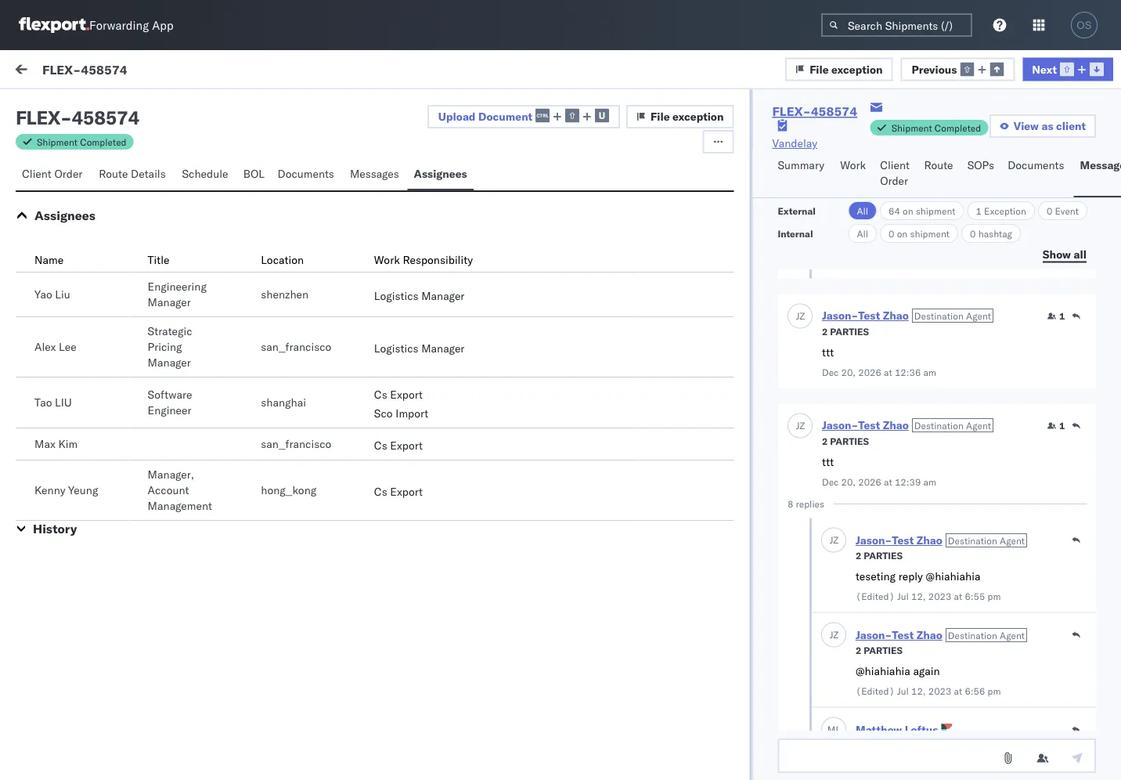 Task type: locate. For each thing, give the bounding box(es) containing it.
destination up 12:39
[[914, 419, 964, 431]]

resize handle column header for related work item/shipment
[[1093, 131, 1112, 780]]

file exception
[[810, 62, 883, 76], [651, 110, 724, 123]]

2 vertical spatial cs
[[374, 485, 387, 499]]

forwarding app link
[[19, 17, 174, 33]]

am inside ttt dec 20, 2026 at 12:36 am
[[924, 367, 936, 378]]

0 left event
[[1047, 205, 1053, 217]]

client for right client order 'button'
[[881, 158, 910, 172]]

yao liu
[[34, 287, 70, 301]]

- for dec 20, 2026, 12:36 am pst
[[629, 182, 636, 196]]

at inside ttt dec 20, 2026 at 12:36 am
[[884, 367, 892, 378]]

assignees button down upload at the left top
[[408, 160, 474, 190]]

1 17, from the top
[[407, 394, 424, 407]]

1 1 button from the top
[[1047, 310, 1065, 322]]

2 6:47 from the top
[[460, 464, 484, 478]]

2 am from the top
[[493, 253, 510, 266]]

1 dec 17, 2026, 6:47 pm pst from the top
[[384, 394, 525, 407]]

2 (0) from the left
[[146, 99, 167, 113]]

shipment up related
[[892, 122, 933, 134]]

jason- down teseting
[[856, 628, 892, 642]]

1 resize handle column header from the left
[[358, 131, 377, 780]]

all
[[1074, 247, 1087, 261]]

2 pm from the top
[[988, 685, 1001, 697]]

parties for @hiahiahia again (edited)  jul 12, 2023 at 6:56 pm
[[864, 645, 903, 656]]

1 vertical spatial internal
[[778, 228, 814, 239]]

work responsibility
[[374, 253, 473, 267]]

3 2026, from the top
[[426, 394, 457, 407]]

jason-test zhao button for teseting reply @hiahiahia (edited)  jul 12, 2023 at 6:55 pm
[[856, 533, 943, 547]]

1 horizontal spatial file exception
[[810, 62, 883, 76]]

2 17, from the top
[[407, 464, 424, 478]]

1 exception
[[976, 205, 1027, 217]]

2 dec 17, 2026, 6:47 pm pst from the top
[[384, 464, 525, 478]]

2026,
[[426, 182, 457, 196], [426, 253, 457, 266], [426, 394, 457, 407], [426, 464, 457, 478]]

0 vertical spatial 12:36
[[460, 182, 490, 196]]

1 vertical spatial 2026
[[858, 476, 882, 488]]

6:56
[[965, 685, 985, 697]]

jul inside teseting reply @hiahiahia (edited)  jul 12, 2023 at 6:55 pm
[[897, 591, 909, 602]]

12:39
[[895, 476, 921, 488]]

1 button for ttt dec 20, 2026 at 12:39 am
[[1047, 419, 1065, 432]]

j z
[[53, 171, 61, 181], [796, 310, 805, 322], [53, 312, 61, 322], [796, 419, 805, 431], [53, 453, 61, 463], [53, 524, 61, 534], [830, 534, 839, 546], [830, 629, 839, 640]]

os button
[[1067, 7, 1103, 43]]

2 parties button up "ttt dec 20, 2026 at 12:39 am"
[[822, 434, 869, 448]]

import right sco
[[396, 407, 429, 420]]

1 vertical spatial shipment
[[37, 136, 78, 148]]

2023 left 6:55
[[928, 591, 952, 602]]

20,
[[407, 182, 424, 196], [407, 253, 424, 266], [841, 367, 856, 378], [841, 476, 856, 488]]

1 vertical spatial dec 17, 2026, 6:47 pm pst
[[384, 464, 525, 478]]

previous button
[[901, 57, 1015, 81]]

teseting reply @hiahiahia (edited)  jul 12, 2023 at 6:55 pm
[[856, 569, 1001, 602]]

1 logistics manager from the top
[[374, 289, 465, 303]]

0 horizontal spatial documents
[[278, 167, 334, 181]]

jason-test zhao up engineer
[[76, 381, 159, 395]]

2026, down cs export sco import
[[426, 464, 457, 478]]

route for route
[[925, 158, 954, 172]]

2 (edited) from the top
[[856, 685, 895, 697]]

m l
[[827, 723, 841, 735]]

8 flex- 458574 from the top
[[874, 676, 948, 689]]

zhao up again
[[917, 628, 943, 642]]

jason-test zhao button
[[822, 309, 909, 322], [822, 418, 909, 432], [856, 533, 943, 547], [856, 628, 943, 642]]

agent for @hiahiahia again (edited)  jul 12, 2023 at 6:56 pm
[[1000, 629, 1025, 641]]

3 test from the top
[[47, 479, 66, 492]]

2 all from the top
[[857, 228, 869, 239]]

am for ttt dec 20, 2026 at 12:36 am
[[924, 367, 936, 378]]

458574
[[81, 61, 127, 77], [811, 103, 858, 119], [72, 106, 139, 129], [907, 182, 948, 196], [907, 253, 948, 266], [907, 323, 948, 337], [907, 394, 948, 407], [907, 464, 948, 478], [907, 535, 948, 548], [907, 605, 948, 619], [907, 676, 948, 689], [907, 746, 948, 760]]

2 san_francisco from the top
[[261, 437, 332, 451]]

0 vertical spatial all
[[857, 205, 869, 217]]

0 vertical spatial external
[[25, 99, 66, 113]]

test
[[111, 170, 132, 183], [111, 240, 132, 254], [858, 309, 880, 322], [111, 311, 132, 324], [111, 381, 132, 395], [858, 418, 880, 432], [111, 452, 132, 465], [111, 522, 132, 536], [892, 533, 914, 547], [892, 628, 914, 642]]

test up max kim
[[47, 408, 66, 422]]

(0)
[[69, 99, 89, 113], [146, 99, 167, 113]]

0 vertical spatial test
[[47, 338, 66, 351]]

jason-test zhao destination agent up again
[[856, 628, 1025, 642]]

17, for j
[[407, 464, 424, 478]]

file up flex-458574 link
[[810, 62, 829, 76]]

1 vertical spatial (edited)
[[856, 685, 895, 697]]

strategic
[[148, 324, 192, 338]]

shipment down 64 on shipment
[[911, 228, 950, 239]]

2026, right sco
[[426, 394, 457, 407]]

internal down import work button
[[105, 99, 143, 113]]

client down flex
[[22, 167, 52, 181]]

0
[[1047, 205, 1053, 217], [889, 228, 895, 239], [971, 228, 976, 239]]

jason- up the msg
[[76, 311, 111, 324]]

agent for ttt dec 20, 2026 at 12:39 am
[[966, 419, 991, 431]]

0 horizontal spatial import
[[116, 64, 149, 78]]

manager inside strategic pricing manager
[[148, 356, 191, 369]]

0 vertical spatial @hiahiahia
[[926, 569, 981, 583]]

jason-test zhao up yeung
[[76, 452, 159, 465]]

2 am from the top
[[924, 476, 936, 488]]

on for 64
[[903, 205, 914, 217]]

msg
[[69, 338, 89, 351]]

0 horizontal spatial client order
[[22, 167, 83, 181]]

2 parties up teseting
[[856, 550, 903, 562]]

0 vertical spatial am
[[493, 182, 510, 196]]

internal inside "button"
[[105, 99, 143, 113]]

0 vertical spatial pm
[[486, 394, 503, 407]]

5 flex- 458574 from the top
[[874, 464, 948, 478]]

2026 inside "ttt dec 20, 2026 at 12:39 am"
[[858, 476, 882, 488]]

0 horizontal spatial shipment
[[37, 136, 78, 148]]

1 horizontal spatial work
[[910, 136, 931, 148]]

0 vertical spatial on
[[903, 205, 914, 217]]

0 vertical spatial 2023
[[928, 591, 952, 602]]

parties up "ttt dec 20, 2026 at 12:39 am"
[[830, 436, 869, 447]]

2 up "ttt dec 20, 2026 at 12:39 am"
[[822, 436, 828, 447]]

pm
[[486, 394, 503, 407], [486, 464, 503, 478]]

shipment
[[892, 122, 933, 134], [37, 136, 78, 148]]

1 vertical spatial logistics manager
[[374, 342, 465, 355]]

2 all button from the top
[[849, 224, 877, 243]]

17, down cs export sco import
[[407, 464, 424, 478]]

schedule button
[[176, 160, 237, 190]]

client order button down flex
[[16, 160, 93, 190]]

0 vertical spatial am
[[924, 367, 936, 378]]

logistics up cs export sco import
[[374, 342, 419, 355]]

jason-test zhao destination agent up reply
[[856, 533, 1025, 547]]

documents button up the 0 event
[[1002, 151, 1074, 197]]

message down client
[[1081, 158, 1122, 172]]

matthew loftus
[[856, 723, 938, 737]]

2 parties button for ttt dec 20, 2026 at 12:39 am
[[822, 434, 869, 448]]

2026, left 12:35
[[426, 253, 457, 266]]

liu
[[55, 396, 72, 409]]

client order button
[[874, 151, 918, 197], [16, 160, 93, 190]]

assignees button
[[408, 160, 474, 190], [34, 208, 96, 223]]

pm inside @hiahiahia again (edited)  jul 12, 2023 at 6:56 pm
[[988, 685, 1001, 697]]

2 parties up ttt dec 20, 2026 at 12:36 am
[[822, 326, 869, 338]]

work up "internal (0)"
[[152, 64, 178, 78]]

1 2026 from the top
[[858, 367, 882, 378]]

1 2026, from the top
[[426, 182, 457, 196]]

schedule
[[182, 167, 228, 181]]

1 horizontal spatial shipment
[[892, 122, 933, 134]]

destination
[[914, 310, 964, 321], [914, 419, 964, 431], [948, 534, 997, 546], [948, 629, 997, 641]]

0 horizontal spatial (0)
[[69, 99, 89, 113]]

5 jason-test zhao from the top
[[76, 452, 159, 465]]

1 all button from the top
[[849, 201, 877, 220]]

2 parties
[[822, 326, 869, 338], [822, 436, 869, 447], [856, 550, 903, 562], [856, 645, 903, 656]]

0 vertical spatial export
[[390, 388, 423, 401]]

1 cs export from the top
[[374, 439, 423, 452]]

2 jul from the top
[[897, 685, 909, 697]]

2 up @hiahiahia again (edited)  jul 12, 2023 at 6:56 pm
[[856, 645, 862, 656]]

file up category
[[651, 110, 670, 123]]

dec
[[384, 182, 404, 196], [384, 253, 404, 266], [822, 367, 839, 378], [384, 394, 404, 407], [384, 464, 404, 478], [822, 476, 839, 488]]

software engineer
[[148, 388, 192, 417]]

flex-458574
[[42, 61, 127, 77], [773, 103, 858, 119]]

0 vertical spatial san_francisco
[[261, 340, 332, 354]]

destination for ttt dec 20, 2026 at 12:39 am
[[914, 419, 964, 431]]

2 pm from the top
[[486, 464, 503, 478]]

1 horizontal spatial @hiahiahia
[[926, 569, 981, 583]]

1 vertical spatial 2023
[[928, 685, 952, 697]]

parties up @hiahiahia again (edited)  jul 12, 2023 at 6:56 pm
[[864, 645, 903, 656]]

pm for z
[[486, 394, 503, 407]]

test left yeung
[[47, 479, 66, 492]]

2 export from the top
[[390, 439, 423, 452]]

1 6:47 from the top
[[460, 394, 484, 407]]

0 vertical spatial exception
[[832, 62, 883, 76]]

2 parties up @hiahiahia again (edited)  jul 12, 2023 at 6:56 pm
[[856, 645, 903, 656]]

12:36 inside ttt dec 20, 2026 at 12:36 am
[[895, 367, 921, 378]]

internal for internal (0)
[[105, 99, 143, 113]]

all button left 64 at the top right of page
[[849, 201, 877, 220]]

all for 0
[[857, 228, 869, 239]]

jul down reply
[[897, 591, 909, 602]]

12, down reply
[[911, 591, 926, 602]]

exception
[[985, 205, 1027, 217]]

1 vertical spatial test
[[47, 408, 66, 422]]

on right 64 at the top right of page
[[903, 205, 914, 217]]

zhao up pricing
[[134, 311, 159, 324]]

dec 20, 2026, 12:35 am pst
[[384, 253, 532, 266]]

jason- right name
[[76, 240, 111, 254]]

max kim
[[34, 437, 78, 451]]

am for ttt dec 20, 2026 at 12:39 am
[[924, 476, 936, 488]]

1 horizontal spatial assignees
[[414, 167, 467, 181]]

0 vertical spatial internal
[[105, 99, 143, 113]]

3 flex- 458574 from the top
[[874, 323, 948, 337]]

0 vertical spatial 17,
[[407, 394, 424, 407]]

3 cs from the top
[[374, 485, 387, 499]]

ttt inside "ttt dec 20, 2026 at 12:39 am"
[[822, 455, 834, 468]]

upload document
[[438, 109, 533, 123]]

logistics manager
[[374, 289, 465, 303], [374, 342, 465, 355]]

1 12, from the top
[[911, 591, 926, 602]]

pm for j
[[486, 464, 503, 478]]

8 replies
[[788, 498, 824, 510]]

jason-test zhao button for ttt dec 20, 2026 at 12:39 am
[[822, 418, 909, 432]]

1 horizontal spatial completed
[[935, 122, 982, 134]]

order up 64 at the top right of page
[[881, 174, 909, 188]]

flex-458574 up vandelay
[[773, 103, 858, 119]]

2 vertical spatial test
[[47, 479, 66, 492]]

max
[[34, 437, 56, 451]]

(0) inside button
[[69, 99, 89, 113]]

2 2026 from the top
[[858, 476, 882, 488]]

dec 17, 2026, 6:47 pm pst
[[384, 394, 525, 407], [384, 464, 525, 478]]

export
[[390, 388, 423, 401], [390, 439, 423, 452], [390, 485, 423, 499]]

all button left 0 on shipment
[[849, 224, 877, 243]]

1 horizontal spatial work
[[374, 253, 400, 267]]

external inside external (0) button
[[25, 99, 66, 113]]

1 vertical spatial work
[[910, 136, 931, 148]]

resize handle column header
[[358, 131, 377, 780], [603, 131, 622, 780], [848, 131, 867, 780], [1093, 131, 1112, 780]]

shipment completed down flex - 458574
[[37, 136, 127, 148]]

0 horizontal spatial work
[[45, 60, 85, 82]]

import inside button
[[116, 64, 149, 78]]

1 vertical spatial shipment completed
[[37, 136, 127, 148]]

location
[[261, 253, 304, 267]]

2 logistics manager from the top
[[374, 342, 465, 355]]

client down related
[[881, 158, 910, 172]]

None text field
[[778, 739, 1097, 773]]

2 1 button from the top
[[1047, 419, 1065, 432]]

logistics
[[374, 289, 419, 303], [374, 342, 419, 355]]

flex-458574 down forwarding app link
[[42, 61, 127, 77]]

san_francisco down the shanghai at the left bottom of the page
[[261, 437, 332, 451]]

1 (edited) from the top
[[856, 591, 895, 602]]

1 horizontal spatial route
[[925, 158, 954, 172]]

parties for ttt dec 20, 2026 at 12:36 am
[[830, 326, 869, 338]]

kenny
[[34, 483, 65, 497]]

import up "internal (0)"
[[116, 64, 149, 78]]

12:36
[[460, 182, 490, 196], [895, 367, 921, 378]]

0 horizontal spatial shipment completed
[[37, 136, 127, 148]]

destination up 6:55
[[948, 534, 997, 546]]

(0) down import work button
[[146, 99, 167, 113]]

parties up ttt dec 20, 2026 at 12:36 am
[[830, 326, 869, 338]]

0 horizontal spatial assignees button
[[34, 208, 96, 223]]

dec 17, 2026, 6:47 pm pst for z
[[384, 394, 525, 407]]

completed
[[935, 122, 982, 134], [80, 136, 127, 148]]

shipment up 0 on shipment
[[916, 205, 956, 217]]

12, down again
[[911, 685, 926, 697]]

pm inside teseting reply @hiahiahia (edited)  jul 12, 2023 at 6:55 pm
[[988, 591, 1001, 602]]

0 vertical spatial 12,
[[911, 591, 926, 602]]

san_francisco down shenzhen
[[261, 340, 332, 354]]

route left details
[[99, 167, 128, 181]]

jason-test zhao button up ttt dec 20, 2026 at 12:36 am
[[822, 309, 909, 322]]

external for external (0)
[[25, 99, 66, 113]]

manager up cs export sco import
[[422, 342, 465, 355]]

sops
[[968, 158, 995, 172]]

documents button right bol
[[271, 160, 344, 190]]

0 vertical spatial logistics
[[374, 289, 419, 303]]

1 vertical spatial 12:36
[[895, 367, 921, 378]]

4 resize handle column header from the left
[[1093, 131, 1112, 780]]

1 horizontal spatial message
[[1081, 158, 1122, 172]]

route for route details
[[99, 167, 128, 181]]

next button
[[1023, 57, 1114, 81]]

external for external
[[778, 205, 816, 217]]

jason-test zhao button up "ttt dec 20, 2026 at 12:39 am"
[[822, 418, 909, 432]]

jason-test zhao button up again
[[856, 628, 943, 642]]

1 vertical spatial flex-458574
[[773, 103, 858, 119]]

2 resize handle column header from the left
[[603, 131, 622, 780]]

route button
[[918, 151, 962, 197]]

1 am from the top
[[493, 182, 510, 196]]

3 export from the top
[[390, 485, 423, 499]]

messages button
[[344, 160, 408, 190]]

pm right 6:55
[[988, 591, 1001, 602]]

jason- down yeung
[[76, 522, 111, 536]]

0 horizontal spatial message
[[49, 136, 86, 148]]

2023 down again
[[928, 685, 952, 697]]

0 vertical spatial logistics manager
[[374, 289, 465, 303]]

@hiahiahia left again
[[856, 664, 910, 678]]

2 cs export from the top
[[374, 485, 423, 499]]

2 horizontal spatial work
[[841, 158, 866, 172]]

0 vertical spatial shipment
[[916, 205, 956, 217]]

assignees up "dec 20, 2026, 12:36 am pst"
[[414, 167, 467, 181]]

2026 inside ttt dec 20, 2026 at 12:36 am
[[858, 367, 882, 378]]

work right related
[[910, 136, 931, 148]]

2 vertical spatial 1
[[1059, 420, 1065, 432]]

external (0)
[[25, 99, 89, 113]]

0 vertical spatial work
[[152, 64, 178, 78]]

1 cs from the top
[[374, 388, 387, 401]]

export inside cs export sco import
[[390, 388, 423, 401]]

shipment down flex
[[37, 136, 78, 148]]

0 horizontal spatial external
[[25, 99, 66, 113]]

1 vertical spatial logistics
[[374, 342, 419, 355]]

(edited) down teseting
[[856, 591, 895, 602]]

jason-test zhao
[[76, 170, 159, 183], [76, 240, 159, 254], [76, 311, 159, 324], [76, 381, 159, 395], [76, 452, 159, 465], [76, 522, 159, 536]]

0 for 0 on shipment
[[889, 228, 895, 239]]

completed down flex - 458574
[[80, 136, 127, 148]]

file exception button
[[786, 57, 893, 81], [786, 57, 893, 81], [627, 105, 734, 128], [627, 105, 734, 128]]

jason-test zhao right name
[[76, 240, 159, 254]]

zhao up ttt dec 20, 2026 at 12:36 am
[[883, 309, 909, 322]]

internal for internal
[[778, 228, 814, 239]]

1 vertical spatial all button
[[849, 224, 877, 243]]

work right summary button on the right top of the page
[[841, 158, 866, 172]]

1 (0) from the left
[[69, 99, 89, 113]]

all left 0 on shipment
[[857, 228, 869, 239]]

1 horizontal spatial import
[[396, 407, 429, 420]]

1 vertical spatial @hiahiahia
[[856, 664, 910, 678]]

1 horizontal spatial file
[[810, 62, 829, 76]]

3 resize handle column header from the left
[[848, 131, 867, 780]]

0 vertical spatial shipment completed
[[892, 122, 982, 134]]

2023
[[928, 591, 952, 602], [928, 685, 952, 697]]

all button for 64
[[849, 201, 877, 220]]

0 vertical spatial dec 17, 2026, 6:47 pm pst
[[384, 394, 525, 407]]

1 vertical spatial pm
[[486, 464, 503, 478]]

1 vertical spatial 12,
[[911, 685, 926, 697]]

manager down engineering
[[148, 295, 191, 309]]

documents down view as client button on the right top of the page
[[1008, 158, 1065, 172]]

message inside 'button'
[[1081, 158, 1122, 172]]

test left the msg
[[47, 338, 66, 351]]

1 all from the top
[[857, 205, 869, 217]]

client order down related
[[881, 158, 910, 188]]

1 vertical spatial message
[[1081, 158, 1122, 172]]

1 vertical spatial 1 button
[[1047, 419, 1065, 432]]

work up external (0)
[[45, 60, 85, 82]]

0 vertical spatial pm
[[988, 591, 1001, 602]]

0 horizontal spatial completed
[[80, 136, 127, 148]]

1 2023 from the top
[[928, 591, 952, 602]]

0 vertical spatial (edited)
[[856, 591, 895, 602]]

0 vertical spatial 6:47
[[460, 394, 484, 407]]

1 pm from the top
[[988, 591, 1001, 602]]

0 horizontal spatial work
[[152, 64, 178, 78]]

summary button
[[772, 151, 834, 197]]

20, inside ttt dec 20, 2026 at 12:36 am
[[841, 367, 856, 378]]

1 pm from the top
[[486, 394, 503, 407]]

destination for teseting reply @hiahiahia (edited)  jul 12, 2023 at 6:55 pm
[[948, 534, 997, 546]]

1 horizontal spatial client order
[[881, 158, 910, 188]]

pm
[[988, 591, 1001, 602], [988, 685, 1001, 697]]

1 export from the top
[[390, 388, 423, 401]]

at inside teseting reply @hiahiahia (edited)  jul 12, 2023 at 6:55 pm
[[954, 591, 962, 602]]

(0) right flex
[[69, 99, 89, 113]]

0 horizontal spatial internal
[[105, 99, 143, 113]]

1 jul from the top
[[897, 591, 909, 602]]

forwarding app
[[89, 18, 174, 33]]

1 am from the top
[[924, 367, 936, 378]]

1 vertical spatial cs export
[[374, 485, 423, 499]]

destination for @hiahiahia again (edited)  jul 12, 2023 at 6:56 pm
[[948, 629, 997, 641]]

2 parties for @hiahiahia again (edited)  jul 12, 2023 at 6:56 pm
[[856, 645, 903, 656]]

message down flex - 458574
[[49, 136, 86, 148]]

2 parties for teseting reply @hiahiahia (edited)  jul 12, 2023 at 6:55 pm
[[856, 550, 903, 562]]

12,
[[911, 591, 926, 602], [911, 685, 926, 697]]

1 horizontal spatial exception
[[832, 62, 883, 76]]

shipment for 64 on shipment
[[916, 205, 956, 217]]

2 test from the top
[[47, 408, 66, 422]]

1 horizontal spatial shipment completed
[[892, 122, 982, 134]]

17,
[[407, 394, 424, 407], [407, 464, 424, 478]]

1 flex- 458574 from the top
[[874, 182, 948, 196]]

external down summary button on the right top of the page
[[778, 205, 816, 217]]

2 vertical spatial work
[[374, 253, 400, 267]]

1 vertical spatial am
[[924, 476, 936, 488]]

2 parties button up ttt dec 20, 2026 at 12:36 am
[[822, 324, 869, 338]]

destination down 6:55
[[948, 629, 997, 641]]

(edited)
[[856, 591, 895, 602], [856, 685, 895, 697]]

0 horizontal spatial client
[[22, 167, 52, 181]]

logistics down work responsibility
[[374, 289, 419, 303]]

history
[[33, 521, 77, 537]]

1 vertical spatial jul
[[897, 685, 909, 697]]

my work
[[16, 60, 85, 82]]

1 vertical spatial file
[[651, 110, 670, 123]]

0 vertical spatial flex-458574
[[42, 61, 127, 77]]

file exception up flex-458574 link
[[810, 62, 883, 76]]

forwarding
[[89, 18, 149, 33]]

jul
[[897, 591, 909, 602], [897, 685, 909, 697]]

flex
[[16, 106, 60, 129]]

2 vertical spatial -
[[629, 394, 636, 407]]

am for 12:35
[[493, 253, 510, 266]]

0 vertical spatial cs export
[[374, 439, 423, 452]]

2 2023 from the top
[[928, 685, 952, 697]]

parties
[[830, 326, 869, 338], [830, 436, 869, 447], [864, 550, 903, 562], [864, 645, 903, 656]]

on down 64 at the top right of page
[[897, 228, 908, 239]]

external down my work on the left
[[25, 99, 66, 113]]

(0) inside "button"
[[146, 99, 167, 113]]

2 12, from the top
[[911, 685, 926, 697]]

0 vertical spatial 2026
[[858, 367, 882, 378]]

0 down 64 at the top right of page
[[889, 228, 895, 239]]

replies
[[796, 498, 824, 510]]

am inside "ttt dec 20, 2026 at 12:39 am"
[[924, 476, 936, 488]]

1 vertical spatial 6:47
[[460, 464, 484, 478]]

6:47
[[460, 394, 484, 407], [460, 464, 484, 478]]

1 vertical spatial cs
[[374, 439, 387, 452]]

jason-test zhao destination agent for teseting reply @hiahiahia (edited)  jul 12, 2023 at 6:55 pm
[[856, 533, 1025, 547]]

logistics manager up cs export sco import
[[374, 342, 465, 355]]

0 horizontal spatial 12:36
[[460, 182, 490, 196]]

import work button
[[110, 50, 184, 92]]

l
[[836, 723, 841, 735]]

1 horizontal spatial 12:36
[[895, 367, 921, 378]]

matthew
[[856, 723, 902, 737]]

assignees button up name
[[34, 208, 96, 223]]

hashtag
[[979, 228, 1013, 239]]

1 vertical spatial 17,
[[407, 464, 424, 478]]

-
[[60, 106, 72, 129], [629, 182, 636, 196], [629, 394, 636, 407]]

1 vertical spatial export
[[390, 439, 423, 452]]



Task type: vqa. For each thing, say whether or not it's contained in the screenshot.
Forwarding App 'link'
yes



Task type: describe. For each thing, give the bounding box(es) containing it.
parties for ttt dec 20, 2026 at 12:39 am
[[830, 436, 869, 447]]

strategic pricing manager
[[148, 324, 192, 369]]

2023 inside @hiahiahia again (edited)  jul 12, 2023 at 6:56 pm
[[928, 685, 952, 697]]

on for 0
[[897, 228, 908, 239]]

3 jason-test zhao from the top
[[76, 311, 159, 324]]

4 2026, from the top
[[426, 464, 457, 478]]

agent for ttt dec 20, 2026 at 12:36 am
[[966, 310, 991, 321]]

related
[[875, 136, 908, 148]]

vandelay
[[773, 136, 818, 150]]

test for z
[[47, 408, 66, 422]]

jason- up "ttt dec 20, 2026 at 12:39 am"
[[822, 418, 858, 432]]

0 vertical spatial 1
[[976, 205, 982, 217]]

1 vertical spatial file exception
[[651, 110, 724, 123]]

jason- up teseting
[[856, 533, 892, 547]]

0 horizontal spatial file
[[651, 110, 670, 123]]

my
[[16, 60, 41, 82]]

related work item/shipment
[[875, 136, 997, 148]]

item/shipment
[[933, 136, 997, 148]]

1 logistics from the top
[[374, 289, 419, 303]]

work for related
[[910, 136, 931, 148]]

zhao up "ttt dec 20, 2026 at 12:39 am"
[[883, 418, 909, 432]]

event
[[1055, 205, 1079, 217]]

document
[[479, 109, 533, 123]]

test msg
[[47, 338, 89, 351]]

ttt dec 20, 2026 at 12:36 am
[[822, 345, 936, 378]]

work for work responsibility
[[374, 253, 400, 267]]

jason- left details
[[76, 170, 111, 183]]

ttt inside ttt dec 20, 2026 at 12:36 am
[[822, 345, 834, 359]]

6:55
[[965, 591, 985, 602]]

app
[[152, 18, 174, 33]]

0 horizontal spatial documents button
[[271, 160, 344, 190]]

4 flex- 458574 from the top
[[874, 394, 948, 407]]

previous
[[912, 62, 957, 76]]

12:35
[[460, 253, 490, 266]]

jason-test zhao destination agent for @hiahiahia again (edited)  jul 12, 2023 at 6:56 pm
[[856, 628, 1025, 642]]

view
[[1014, 119, 1039, 133]]

agent for teseting reply @hiahiahia (edited)  jul 12, 2023 at 6:55 pm
[[1000, 534, 1025, 546]]

tao
[[34, 396, 52, 409]]

resize handle column header for message
[[358, 131, 377, 780]]

jason-test zhao destination agent for ttt dec 20, 2026 at 12:36 am
[[822, 309, 991, 322]]

software
[[148, 388, 192, 401]]

matthew loftus button
[[856, 723, 938, 737]]

at inside @hiahiahia again (edited)  jul 12, 2023 at 6:56 pm
[[954, 685, 962, 697]]

zhao down management
[[134, 522, 159, 536]]

internal (0)
[[105, 99, 167, 113]]

(0) for external (0)
[[69, 99, 89, 113]]

client
[[1057, 119, 1086, 133]]

(edited) inside @hiahiahia again (edited)  jul 12, 2023 at 6:56 pm
[[856, 685, 895, 697]]

cs export sco import
[[374, 388, 429, 420]]

1 horizontal spatial documents
[[1008, 158, 1065, 172]]

summary
[[778, 158, 825, 172]]

jason- down the msg
[[76, 381, 111, 395]]

tao liu
[[34, 396, 72, 409]]

0 vertical spatial assignees button
[[408, 160, 474, 190]]

parties for teseting reply @hiahiahia (edited)  jul 12, 2023 at 6:55 pm
[[864, 550, 903, 562]]

2 jason-test zhao from the top
[[76, 240, 159, 254]]

all for 64
[[857, 205, 869, 217]]

manager inside engineering manager
[[148, 295, 191, 309]]

account
[[148, 483, 189, 497]]

flex - 458574
[[16, 106, 139, 129]]

2 for ttt dec 20, 2026 at 12:36 am
[[822, 326, 828, 338]]

0 vertical spatial assignees
[[414, 167, 467, 181]]

zhao up engineering
[[134, 240, 159, 254]]

title
[[148, 253, 170, 267]]

shipment for 0 on shipment
[[911, 228, 950, 239]]

alex
[[34, 340, 56, 354]]

0 horizontal spatial exception
[[673, 110, 724, 123]]

import work
[[116, 64, 178, 78]]

os
[[1077, 19, 1092, 31]]

- for dec 17, 2026, 6:47 pm pst
[[629, 394, 636, 407]]

2 logistics from the top
[[374, 342, 419, 355]]

ttt dec 20, 2026 at 12:39 am
[[822, 455, 936, 488]]

64
[[889, 205, 901, 217]]

message button
[[1074, 151, 1122, 197]]

engineering manager
[[148, 280, 207, 309]]

9 flex- 458574 from the top
[[874, 746, 948, 760]]

reply
[[899, 569, 923, 583]]

view as client button
[[990, 114, 1097, 138]]

test for j
[[47, 479, 66, 492]]

at inside "ttt dec 20, 2026 at 12:39 am"
[[884, 476, 892, 488]]

as
[[1042, 119, 1054, 133]]

0 horizontal spatial flex-458574
[[42, 61, 127, 77]]

teseting
[[856, 569, 896, 583]]

jason-test zhao button for ttt dec 20, 2026 at 12:36 am
[[822, 309, 909, 322]]

20, inside "ttt dec 20, 2026 at 12:39 am"
[[841, 476, 856, 488]]

Search Shipments (/) text field
[[822, 13, 973, 37]]

0 on shipment
[[889, 228, 950, 239]]

zhao up manager,
[[134, 452, 159, 465]]

manager down responsibility
[[422, 289, 465, 303]]

resize handle column header for category
[[848, 131, 867, 780]]

flexport. image
[[19, 17, 89, 33]]

lee
[[59, 340, 77, 354]]

0 vertical spatial file exception
[[810, 62, 883, 76]]

2 for ttt dec 20, 2026 at 12:39 am
[[822, 436, 828, 447]]

2 parties button for teseting reply @hiahiahia (edited)  jul 12, 2023 at 6:55 pm
[[856, 548, 903, 562]]

engineering
[[148, 280, 207, 293]]

(edited) inside teseting reply @hiahiahia (edited)  jul 12, 2023 at 6:55 pm
[[856, 591, 895, 602]]

cs inside cs export sco import
[[374, 388, 387, 401]]

jason- up ttt dec 20, 2026 at 12:36 am
[[822, 309, 858, 322]]

view as client
[[1014, 119, 1086, 133]]

jul inside @hiahiahia again (edited)  jul 12, 2023 at 6:56 pm
[[897, 685, 909, 697]]

flex-458574 link
[[773, 103, 858, 119]]

route details button
[[93, 160, 176, 190]]

2023 inside teseting reply @hiahiahia (edited)  jul 12, 2023 at 6:55 pm
[[928, 591, 952, 602]]

12, inside @hiahiahia again (edited)  jul 12, 2023 at 6:56 pm
[[911, 685, 926, 697]]

1 jason-test zhao from the top
[[76, 170, 159, 183]]

(0) for internal (0)
[[146, 99, 167, 113]]

2 parties for ttt dec 20, 2026 at 12:36 am
[[822, 326, 869, 338]]

bol button
[[237, 160, 271, 190]]

@hiahiahia inside teseting reply @hiahiahia (edited)  jul 12, 2023 at 6:55 pm
[[926, 569, 981, 583]]

next
[[1033, 62, 1057, 76]]

dec inside "ttt dec 20, 2026 at 12:39 am"
[[822, 476, 839, 488]]

17, for z
[[407, 394, 424, 407]]

jason-test zhao button for @hiahiahia again (edited)  jul 12, 2023 at 6:56 pm
[[856, 628, 943, 642]]

zhao left schedule
[[134, 170, 159, 183]]

client for client order 'button' to the left
[[22, 167, 52, 181]]

sops button
[[962, 151, 1002, 197]]

dec inside ttt dec 20, 2026 at 12:36 am
[[822, 367, 839, 378]]

1 horizontal spatial order
[[881, 174, 909, 188]]

sco
[[374, 407, 393, 420]]

work for the work button
[[841, 158, 866, 172]]

manager, account management
[[148, 468, 212, 513]]

yao
[[34, 287, 52, 301]]

4 jason-test zhao from the top
[[76, 381, 159, 395]]

dec 17, 2026, 6:47 pm pst for j
[[384, 464, 525, 478]]

zhao up engineer
[[134, 381, 159, 395]]

show all button
[[1034, 243, 1097, 266]]

upload document button
[[428, 105, 620, 128]]

6:47 for z
[[460, 394, 484, 407]]

work button
[[834, 151, 874, 197]]

m
[[827, 723, 836, 735]]

1 horizontal spatial documents button
[[1002, 151, 1074, 197]]

2026 for ttt dec 20, 2026 at 12:36 am
[[858, 367, 882, 378]]

0 event
[[1047, 205, 1079, 217]]

external (0) button
[[19, 92, 99, 123]]

0 vertical spatial -
[[60, 106, 72, 129]]

1 button for ttt dec 20, 2026 at 12:36 am
[[1047, 310, 1065, 322]]

2 parties for ttt dec 20, 2026 at 12:39 am
[[822, 436, 869, 447]]

7 flex- 458574 from the top
[[874, 605, 948, 619]]

1 vertical spatial completed
[[80, 136, 127, 148]]

1 test from the top
[[47, 338, 66, 351]]

2 cs from the top
[[374, 439, 387, 452]]

show all
[[1043, 247, 1087, 261]]

alex lee
[[34, 340, 77, 354]]

2 flex- 458574 from the top
[[874, 253, 948, 266]]

route details
[[99, 167, 166, 181]]

shanghai
[[261, 396, 306, 409]]

0 horizontal spatial client order button
[[16, 160, 93, 190]]

6 flex- 458574 from the top
[[874, 535, 948, 548]]

jason-test zhao destination agent for ttt dec 20, 2026 at 12:39 am
[[822, 418, 991, 432]]

2026 for ttt dec 20, 2026 at 12:39 am
[[858, 476, 882, 488]]

6:47 for j
[[460, 464, 484, 478]]

work for my
[[45, 60, 85, 82]]

1 for ttt dec 20, 2026 at 12:39 am
[[1059, 420, 1065, 432]]

0 vertical spatial completed
[[935, 122, 982, 134]]

0 for 0 event
[[1047, 205, 1053, 217]]

2 2026, from the top
[[426, 253, 457, 266]]

0 for 0 hashtag
[[971, 228, 976, 239]]

1 vertical spatial assignees
[[34, 208, 96, 223]]

all button for 0
[[849, 224, 877, 243]]

1 san_francisco from the top
[[261, 340, 332, 354]]

name
[[34, 253, 64, 267]]

manager,
[[148, 468, 194, 481]]

yeung
[[68, 483, 98, 497]]

jason- down kim
[[76, 452, 111, 465]]

responsibility
[[403, 253, 473, 267]]

destination for ttt dec 20, 2026 at 12:36 am
[[914, 310, 964, 321]]

zhao up reply
[[917, 533, 943, 547]]

2 for teseting reply @hiahiahia (edited)  jul 12, 2023 at 6:55 pm
[[856, 550, 862, 562]]

kim
[[58, 437, 78, 451]]

6 jason-test zhao from the top
[[76, 522, 159, 536]]

bol
[[243, 167, 265, 181]]

2 parties button for @hiahiahia again (edited)  jul 12, 2023 at 6:56 pm
[[856, 643, 903, 657]]

management
[[148, 499, 212, 513]]

0 vertical spatial message
[[49, 136, 86, 148]]

dec 20, 2026, 12:36 am pst
[[384, 182, 532, 196]]

shenzhen
[[261, 287, 309, 301]]

@hiahiahia inside @hiahiahia again (edited)  jul 12, 2023 at 6:56 pm
[[856, 664, 910, 678]]

12, inside teseting reply @hiahiahia (edited)  jul 12, 2023 at 6:55 pm
[[911, 591, 926, 602]]

import inside cs export sco import
[[396, 407, 429, 420]]

1 for ttt dec 20, 2026 at 12:36 am
[[1059, 310, 1065, 322]]

2 parties button for ttt dec 20, 2026 at 12:36 am
[[822, 324, 869, 338]]

hong_kong
[[261, 483, 317, 497]]

2 for @hiahiahia again (edited)  jul 12, 2023 at 6:56 pm
[[856, 645, 862, 656]]

64 on shipment
[[889, 205, 956, 217]]

messages
[[350, 167, 399, 181]]

0 horizontal spatial order
[[54, 167, 83, 181]]

category
[[630, 136, 668, 148]]

8
[[788, 498, 793, 510]]

0 vertical spatial shipment
[[892, 122, 933, 134]]

am for 12:36
[[493, 182, 510, 196]]

1 horizontal spatial client order button
[[874, 151, 918, 197]]



